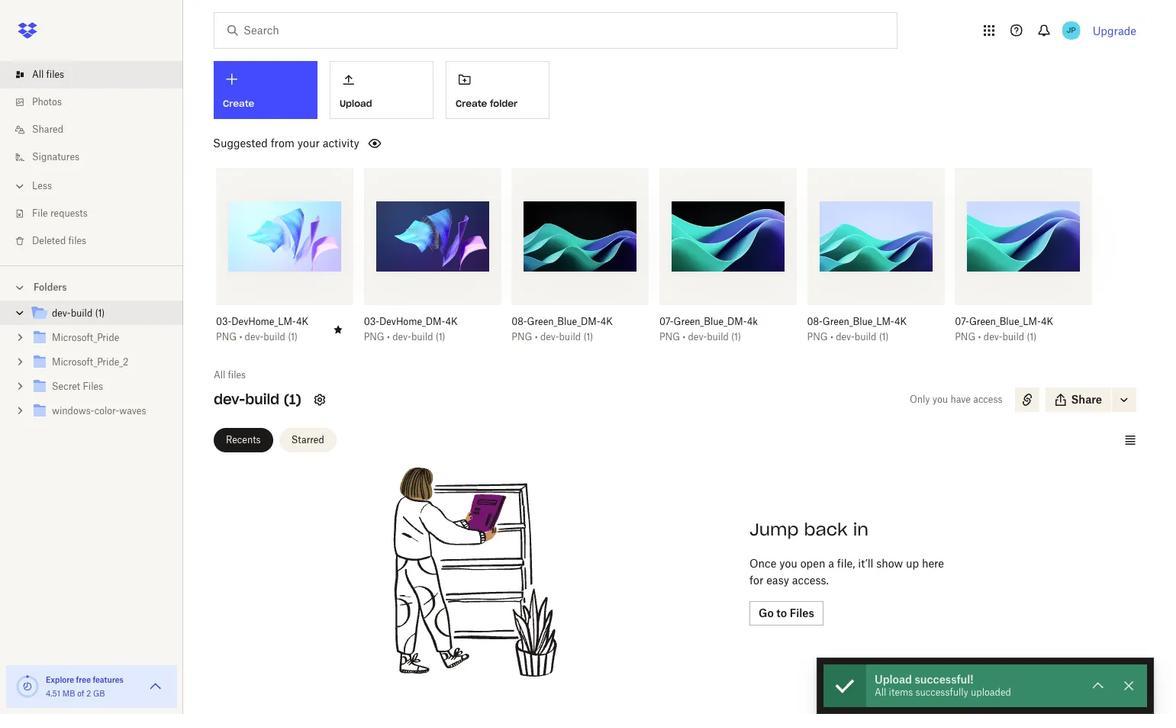 Task type: vqa. For each thing, say whether or not it's contained in the screenshot.
07- within 07-Green_Blue_DM-4k PNG • dev-build (1)
yes



Task type: locate. For each thing, give the bounding box(es) containing it.
1 horizontal spatial create
[[456, 98, 487, 109]]

07-green_blue_dm-4k png • dev-build (1)
[[660, 316, 758, 343]]

• for 08-green_blue_dm-4k png • dev-build (1)
[[535, 331, 538, 343]]

1 vertical spatial files
[[68, 235, 86, 247]]

build for 03-devhome_lm-4k png • dev-build (1)
[[264, 331, 285, 343]]

1 horizontal spatial green_blue_dm-
[[674, 316, 747, 328]]

green_blue_lm- inside 07-green_blue_lm-4k png • dev-build (1)
[[970, 316, 1041, 328]]

all files down 03-devhome_lm-4k png • dev-build (1)
[[214, 370, 246, 381]]

07- inside 07-green_blue_dm-4k png • dev-build (1)
[[660, 316, 674, 328]]

activity
[[323, 137, 359, 150]]

build inside 03-devhome_lm-4k png • dev-build (1)
[[264, 331, 285, 343]]

5 4k from the left
[[1041, 316, 1054, 328]]

create for create
[[223, 98, 254, 109]]

build inside "group"
[[71, 308, 93, 319]]

0 vertical spatial you
[[933, 394, 948, 405]]

0 horizontal spatial files
[[83, 381, 103, 392]]

quota usage element
[[15, 675, 40, 699]]

0 horizontal spatial all files
[[32, 69, 64, 80]]

dev- inside 03-devhome_lm-4k png • dev-build (1)
[[245, 331, 264, 343]]

upload up activity
[[340, 98, 372, 109]]

green_blue_lm- inside the 08-green_blue_lm-4k png • dev-build (1)
[[823, 316, 895, 328]]

3 4k from the left
[[601, 316, 613, 328]]

build down 08-green_blue_dm-4k "button"
[[559, 331, 581, 343]]

(1) inside 03-devhome_dm-4k png • dev-build (1)
[[436, 331, 446, 343]]

08-
[[512, 316, 527, 328], [807, 316, 823, 328]]

once you open a file, it'll show up here for easy access.
[[750, 557, 944, 587]]

4k inside 08-green_blue_dm-4k png • dev-build (1)
[[601, 316, 613, 328]]

03-devhome_lm-4k png • dev-build (1)
[[216, 316, 308, 343]]

2 horizontal spatial files
[[228, 370, 246, 381]]

dev- down 08-green_blue_lm-4k button
[[836, 331, 855, 343]]

0 horizontal spatial 03-
[[216, 316, 232, 328]]

0 horizontal spatial 07-
[[660, 316, 674, 328]]

png down 08-green_blue_dm-4k "button"
[[512, 331, 532, 343]]

upload inside "upload" 'popup button'
[[340, 98, 372, 109]]

• inside the 08-green_blue_lm-4k png • dev-build (1)
[[831, 331, 834, 343]]

4k inside 03-devhome_lm-4k png • dev-build (1)
[[296, 316, 308, 328]]

green_blue_lm-
[[823, 316, 895, 328], [970, 316, 1041, 328]]

08- inside 08-green_blue_dm-4k png • dev-build (1)
[[512, 316, 527, 328]]

green_blue_dm- inside 07-green_blue_dm-4k png • dev-build (1)
[[674, 316, 747, 328]]

files down 'microsoft_pride_2'
[[83, 381, 103, 392]]

(1)
[[95, 308, 105, 319], [288, 331, 298, 343], [436, 331, 446, 343], [584, 331, 593, 343], [731, 331, 741, 343], [879, 331, 889, 343], [1027, 331, 1037, 343], [284, 391, 302, 409]]

build up "microsoft_pride"
[[71, 308, 93, 319]]

0 vertical spatial all files link
[[12, 61, 183, 89]]

1 png from the left
[[216, 331, 237, 343]]

1 horizontal spatial dev-build (1)
[[214, 391, 302, 409]]

png inside the 08-green_blue_lm-4k png • dev-build (1)
[[807, 331, 828, 343]]

png inside 07-green_blue_lm-4k png • dev-build (1)
[[955, 331, 976, 343]]

4k for 08-green_blue_dm-4k png • dev-build (1)
[[601, 316, 613, 328]]

1 horizontal spatial 03-
[[364, 316, 379, 328]]

green_blue_dm- for 07-
[[674, 316, 747, 328]]

07- inside 07-green_blue_lm-4k png • dev-build (1)
[[955, 316, 970, 328]]

1 08- from the left
[[512, 316, 527, 328]]

1 horizontal spatial files
[[790, 607, 814, 620]]

your
[[298, 137, 320, 150]]

dev- inside 08-green_blue_dm-4k png • dev-build (1)
[[540, 331, 559, 343]]

4k
[[747, 316, 758, 328]]

• down devhome_lm-
[[239, 331, 242, 343]]

build down 07-green_blue_lm-4k button
[[1003, 331, 1025, 343]]

upload inside upload successful! all items successfully uploaded
[[875, 673, 912, 686]]

png for 03-devhome_lm-4k png • dev-build (1)
[[216, 331, 237, 343]]

png inside 03-devhome_dm-4k png • dev-build (1)
[[364, 331, 385, 343]]

5 edit from the left
[[971, 186, 992, 199]]

less image
[[12, 179, 27, 194]]

0 horizontal spatial all files link
[[12, 61, 183, 89]]

edit button for 08-green_blue_dm-4k png • dev-build (1)
[[518, 180, 557, 205]]

create up suggested
[[223, 98, 254, 109]]

08- for green_blue_dm-
[[512, 316, 527, 328]]

all files link down 03-devhome_lm-4k png • dev-build (1)
[[214, 368, 246, 383]]

0 vertical spatial upload
[[340, 98, 372, 109]]

(1) inside 07-green_blue_dm-4k png • dev-build (1)
[[731, 331, 741, 343]]

2 08- from the left
[[807, 316, 823, 328]]

build inside 07-green_blue_dm-4k png • dev-build (1)
[[707, 331, 729, 343]]

(1) for 08-green_blue_dm-4k png • dev-build (1)
[[584, 331, 593, 343]]

dev- inside the 08-green_blue_lm-4k png • dev-build (1)
[[836, 331, 855, 343]]

0 horizontal spatial you
[[780, 557, 798, 570]]

4k
[[296, 316, 308, 328], [446, 316, 458, 328], [601, 316, 613, 328], [895, 316, 907, 328], [1041, 316, 1054, 328]]

secret files link
[[31, 377, 171, 398]]

5 png • dev-build (1) button from the left
[[807, 331, 911, 344]]

png • dev-build (1) button down 08-green_blue_dm-4k "button"
[[512, 331, 616, 344]]

you
[[933, 394, 948, 405], [780, 557, 798, 570]]

go
[[759, 607, 774, 620]]

green_blue_dm-
[[527, 316, 601, 328], [674, 316, 747, 328]]

4 4k from the left
[[895, 316, 907, 328]]

2 green_blue_lm- from the left
[[970, 316, 1041, 328]]

png inside 03-devhome_lm-4k png • dev-build (1)
[[216, 331, 237, 343]]

03- for devhome_lm-
[[216, 316, 232, 328]]

4k inside 07-green_blue_lm-4k png • dev-build (1)
[[1041, 316, 1054, 328]]

2 png • dev-build (1) button from the left
[[364, 331, 468, 344]]

upgrade
[[1093, 24, 1137, 37]]

png inside 08-green_blue_dm-4k png • dev-build (1)
[[512, 331, 532, 343]]

png • dev-build (1) button down 08-green_blue_lm-4k button
[[807, 331, 911, 344]]

build inside 07-green_blue_lm-4k png • dev-build (1)
[[1003, 331, 1025, 343]]

3 png • dev-build (1) button from the left
[[512, 331, 616, 344]]

signatures link
[[12, 144, 183, 171]]

6 png from the left
[[955, 331, 976, 343]]

you up easy
[[780, 557, 798, 570]]

0 horizontal spatial 08-
[[512, 316, 527, 328]]

0 horizontal spatial files
[[46, 69, 64, 80]]

(1) inside "group"
[[95, 308, 105, 319]]

all files inside list item
[[32, 69, 64, 80]]

• down 07-green_blue_dm-4k button on the right
[[683, 331, 686, 343]]

6 png • dev-build (1) button from the left
[[955, 331, 1059, 344]]

all files link
[[12, 61, 183, 89], [214, 368, 246, 383]]

files right to
[[790, 607, 814, 620]]

group
[[0, 299, 183, 435]]

share for 07-green_blue_dm-4k png • dev-build (1)
[[717, 186, 748, 199]]

build for 07-green_blue_lm-4k png • dev-build (1)
[[1003, 331, 1025, 343]]

• inside 03-devhome_dm-4k png • dev-build (1)
[[387, 331, 390, 343]]

08- inside the 08-green_blue_lm-4k png • dev-build (1)
[[807, 316, 823, 328]]

3 edit button from the left
[[666, 180, 705, 205]]

4 edit from the left
[[823, 186, 844, 199]]

1 vertical spatial you
[[780, 557, 798, 570]]

0 horizontal spatial dev-build (1)
[[52, 308, 105, 319]]

07-green_blue_lm-4k button
[[955, 316, 1059, 328]]

• down devhome_dm-
[[387, 331, 390, 343]]

all files up photos
[[32, 69, 64, 80]]

green_blue_dm- inside 08-green_blue_dm-4k png • dev-build (1)
[[527, 316, 601, 328]]

1 vertical spatial dev-build (1)
[[214, 391, 302, 409]]

files
[[46, 69, 64, 80], [68, 235, 86, 247], [228, 370, 246, 381]]

all inside upload successful! all items successfully uploaded
[[875, 687, 887, 699]]

dev- inside 07-green_blue_lm-4k png • dev-build (1)
[[984, 331, 1003, 343]]

2 4k from the left
[[446, 316, 458, 328]]

png • dev-build (1) button down 07-green_blue_lm-4k button
[[955, 331, 1059, 344]]

mb
[[62, 689, 75, 699]]

microsoft_pride_2
[[52, 357, 129, 368]]

1 horizontal spatial green_blue_lm-
[[970, 316, 1041, 328]]

0 horizontal spatial create
[[223, 98, 254, 109]]

1 vertical spatial files
[[790, 607, 814, 620]]

0 horizontal spatial green_blue_dm-
[[527, 316, 601, 328]]

dev-build (1)
[[52, 308, 105, 319], [214, 391, 302, 409]]

png • dev-build (1) button
[[216, 331, 320, 344], [364, 331, 468, 344], [512, 331, 616, 344], [660, 331, 763, 344], [807, 331, 911, 344], [955, 331, 1059, 344]]

edit button
[[222, 180, 262, 205], [518, 180, 557, 205], [666, 180, 705, 205], [814, 180, 853, 205], [961, 180, 1001, 205]]

microsoft_pride_2 link
[[31, 353, 171, 373]]

png down 07-green_blue_lm-4k button
[[955, 331, 976, 343]]

5 edit button from the left
[[961, 180, 1001, 205]]

2 green_blue_dm- from the left
[[674, 316, 747, 328]]

1 horizontal spatial 08-
[[807, 316, 823, 328]]

you inside once you open a file, it'll show up here for easy access.
[[780, 557, 798, 570]]

(1) inside 08-green_blue_dm-4k png • dev-build (1)
[[584, 331, 593, 343]]

dev- for 07-green_blue_dm-4k png • dev-build (1)
[[688, 331, 707, 343]]

green_blue_dm- for 08-
[[527, 316, 601, 328]]

all down 03-devhome_lm-4k png • dev-build (1)
[[214, 370, 225, 381]]

you for open
[[780, 557, 798, 570]]

dev- down 08-green_blue_dm-4k "button"
[[540, 331, 559, 343]]

items
[[889, 687, 913, 699]]

2 edit from the left
[[527, 186, 548, 199]]

0 vertical spatial all files
[[32, 69, 64, 80]]

(1) inside 07-green_blue_lm-4k png • dev-build (1)
[[1027, 331, 1037, 343]]

2 vertical spatial all
[[875, 687, 887, 699]]

png • dev-build (1) button down 07-green_blue_dm-4k button on the right
[[660, 331, 763, 344]]

green_blue_lm- for 08-
[[823, 316, 895, 328]]

features
[[93, 676, 124, 685]]

2 horizontal spatial all
[[875, 687, 887, 699]]

6 • from the left
[[978, 331, 982, 343]]

2 03- from the left
[[364, 316, 379, 328]]

1 horizontal spatial 07-
[[955, 316, 970, 328]]

07-
[[660, 316, 674, 328], [955, 316, 970, 328]]

(1) down 07-green_blue_dm-4k button on the right
[[731, 331, 741, 343]]

share for 08-green_blue_dm-4k png • dev-build (1)
[[569, 186, 600, 199]]

• inside 07-green_blue_lm-4k png • dev-build (1)
[[978, 331, 982, 343]]

2 edit button from the left
[[518, 180, 557, 205]]

(1) down 08-green_blue_dm-4k "button"
[[584, 331, 593, 343]]

files inside secret files link
[[83, 381, 103, 392]]

(1) up the "microsoft_pride" link
[[95, 308, 105, 319]]

1 horizontal spatial all
[[214, 370, 225, 381]]

dev- down 07-green_blue_dm-4k button on the right
[[688, 331, 707, 343]]

0 horizontal spatial upload
[[340, 98, 372, 109]]

list
[[0, 52, 183, 266]]

(1) down 08-green_blue_lm-4k button
[[879, 331, 889, 343]]

build down 03-devhome_dm-4k button
[[411, 331, 433, 343]]

edit button for 08-green_blue_lm-4k png • dev-build (1)
[[814, 180, 853, 205]]

explore free features 4.51 mb of 2 gb
[[46, 676, 124, 699]]

03-
[[216, 316, 232, 328], [364, 316, 379, 328]]

only you have access
[[910, 394, 1003, 405]]

create folder
[[456, 98, 518, 109]]

1 4k from the left
[[296, 316, 308, 328]]

0 vertical spatial files
[[83, 381, 103, 392]]

windows-color-waves
[[52, 405, 146, 417]]

png
[[216, 331, 237, 343], [364, 331, 385, 343], [512, 331, 532, 343], [660, 331, 680, 343], [807, 331, 828, 343], [955, 331, 976, 343]]

dev-
[[52, 308, 71, 319], [245, 331, 264, 343], [393, 331, 411, 343], [540, 331, 559, 343], [688, 331, 707, 343], [836, 331, 855, 343], [984, 331, 1003, 343], [214, 391, 245, 409]]

png down 07-green_blue_dm-4k button on the right
[[660, 331, 680, 343]]

1 png • dev-build (1) button from the left
[[216, 331, 320, 344]]

build down 03-devhome_lm-4k button
[[264, 331, 285, 343]]

0 vertical spatial files
[[46, 69, 64, 80]]

create inside button
[[456, 98, 487, 109]]

5 png from the left
[[807, 331, 828, 343]]

files inside all files list item
[[46, 69, 64, 80]]

1 07- from the left
[[660, 316, 674, 328]]

you left have
[[933, 394, 948, 405]]

build down 08-green_blue_lm-4k button
[[855, 331, 877, 343]]

2 • from the left
[[387, 331, 390, 343]]

• inside 07-green_blue_dm-4k png • dev-build (1)
[[683, 331, 686, 343]]

share button for 07-green_blue_lm-4k
[[1004, 180, 1053, 205]]

gb
[[93, 689, 105, 699]]

files inside go to files button
[[790, 607, 814, 620]]

4 png • dev-build (1) button from the left
[[660, 331, 763, 344]]

png • dev-build (1) button for 07-green_blue_dm-4k png • dev-build (1)
[[660, 331, 763, 344]]

1 03- from the left
[[216, 316, 232, 328]]

all
[[32, 69, 44, 80], [214, 370, 225, 381], [875, 687, 887, 699]]

jp button
[[1059, 18, 1084, 43]]

(1) inside the 08-green_blue_lm-4k png • dev-build (1)
[[879, 331, 889, 343]]

share button
[[265, 180, 314, 205], [560, 180, 610, 205], [708, 180, 757, 205], [856, 180, 905, 205], [1004, 180, 1053, 205], [1046, 388, 1112, 412]]

(1) down 03-devhome_lm-4k button
[[288, 331, 298, 343]]

upload for upload successful! all items successfully uploaded
[[875, 673, 912, 686]]

png down 08-green_blue_lm-4k button
[[807, 331, 828, 343]]

1 horizontal spatial all files
[[214, 370, 246, 381]]

0 horizontal spatial all
[[32, 69, 44, 80]]

1 green_blue_lm- from the left
[[823, 316, 895, 328]]

1 vertical spatial all files link
[[214, 368, 246, 383]]

create
[[456, 98, 487, 109], [223, 98, 254, 109]]

files down 03-devhome_lm-4k png • dev-build (1)
[[228, 370, 246, 381]]

folders
[[34, 282, 67, 293]]

(1) inside 03-devhome_lm-4k png • dev-build (1)
[[288, 331, 298, 343]]

4k inside the 08-green_blue_lm-4k png • dev-build (1)
[[895, 316, 907, 328]]

1 vertical spatial all files
[[214, 370, 246, 381]]

show
[[877, 557, 903, 570]]

• inside 03-devhome_lm-4k png • dev-build (1)
[[239, 331, 242, 343]]

• inside 08-green_blue_dm-4k png • dev-build (1)
[[535, 331, 538, 343]]

upload up items at bottom
[[875, 673, 912, 686]]

• down 07-green_blue_lm-4k button
[[978, 331, 982, 343]]

03- inside 03-devhome_dm-4k png • dev-build (1)
[[364, 316, 379, 328]]

windows-color-waves link
[[31, 402, 171, 422]]

03- inside 03-devhome_lm-4k png • dev-build (1)
[[216, 316, 232, 328]]

0 vertical spatial dev-build (1)
[[52, 308, 105, 319]]

(1) for 07-green_blue_dm-4k png • dev-build (1)
[[731, 331, 741, 343]]

png down devhome_dm-
[[364, 331, 385, 343]]

dev- down 07-green_blue_lm-4k button
[[984, 331, 1003, 343]]

3 png from the left
[[512, 331, 532, 343]]

dev-build (1) up "microsoft_pride"
[[52, 308, 105, 319]]

files up photos
[[46, 69, 64, 80]]

4 • from the left
[[683, 331, 686, 343]]

4k inside 03-devhome_dm-4k png • dev-build (1)
[[446, 316, 458, 328]]

3 edit from the left
[[675, 186, 696, 199]]

• down 08-green_blue_dm-4k "button"
[[535, 331, 538, 343]]

build inside 08-green_blue_dm-4k png • dev-build (1)
[[559, 331, 581, 343]]

dev-build (1) inside "group"
[[52, 308, 105, 319]]

upload complete status
[[824, 665, 867, 710]]

green_blue_lm- for 07-
[[970, 316, 1041, 328]]

devhome_dm-
[[379, 316, 446, 328]]

4 edit button from the left
[[814, 180, 853, 205]]

only
[[910, 394, 930, 405]]

0 horizontal spatial green_blue_lm-
[[823, 316, 895, 328]]

suggested
[[213, 137, 268, 150]]

dev- inside 07-green_blue_dm-4k png • dev-build (1)
[[688, 331, 707, 343]]

4 png from the left
[[660, 331, 680, 343]]

3 • from the left
[[535, 331, 538, 343]]

build down 07-green_blue_dm-4k button on the right
[[707, 331, 729, 343]]

all up photos
[[32, 69, 44, 80]]

(1) down 07-green_blue_lm-4k button
[[1027, 331, 1037, 343]]

go to files
[[759, 607, 814, 620]]

dev- down folders
[[52, 308, 71, 319]]

1 horizontal spatial upload
[[875, 673, 912, 686]]

all files link up shared link
[[12, 61, 183, 89]]

create left folder
[[456, 98, 487, 109]]

dev-build (1) link
[[31, 304, 171, 324]]

png • dev-build (1) button down 03-devhome_dm-4k button
[[364, 331, 468, 344]]

dev-build (1) up recents
[[214, 391, 302, 409]]

(1) down 03-devhome_dm-4k button
[[436, 331, 446, 343]]

1 horizontal spatial files
[[68, 235, 86, 247]]

share button for 08-green_blue_lm-4k
[[856, 180, 905, 205]]

all left items at bottom
[[875, 687, 887, 699]]

None field
[[0, 0, 118, 17]]

(1) for 03-devhome_dm-4k png • dev-build (1)
[[436, 331, 446, 343]]

build up recents
[[245, 391, 279, 409]]

png • dev-build (1) button down 03-devhome_lm-4k button
[[216, 331, 320, 344]]

of
[[77, 689, 84, 699]]

upload for upload
[[340, 98, 372, 109]]

08-green_blue_dm-4k button
[[512, 316, 616, 328]]

share button for 08-green_blue_dm-4k
[[560, 180, 610, 205]]

2 png from the left
[[364, 331, 385, 343]]

dev- down devhome_lm-
[[245, 331, 264, 343]]

png inside 07-green_blue_dm-4k png • dev-build (1)
[[660, 331, 680, 343]]

dev- for 08-green_blue_dm-4k png • dev-build (1)
[[540, 331, 559, 343]]

upload
[[340, 98, 372, 109], [875, 673, 912, 686]]

1 green_blue_dm- from the left
[[527, 316, 601, 328]]

suggested from your activity
[[213, 137, 359, 150]]

2 07- from the left
[[955, 316, 970, 328]]

1 horizontal spatial you
[[933, 394, 948, 405]]

build inside 03-devhome_dm-4k png • dev-build (1)
[[411, 331, 433, 343]]

build
[[71, 308, 93, 319], [264, 331, 285, 343], [411, 331, 433, 343], [559, 331, 581, 343], [707, 331, 729, 343], [855, 331, 877, 343], [1003, 331, 1025, 343], [245, 391, 279, 409]]

4k for 03-devhome_lm-4k png • dev-build (1)
[[296, 316, 308, 328]]

• down 08-green_blue_lm-4k button
[[831, 331, 834, 343]]

png • dev-build (1) button for 08-green_blue_dm-4k png • dev-build (1)
[[512, 331, 616, 344]]

png down devhome_lm-
[[216, 331, 237, 343]]

build inside the 08-green_blue_lm-4k png • dev-build (1)
[[855, 331, 877, 343]]

from
[[271, 137, 295, 150]]

0 vertical spatial all
[[32, 69, 44, 80]]

07- for green_blue_lm-
[[955, 316, 970, 328]]

dropbox image
[[12, 15, 43, 46]]

5 • from the left
[[831, 331, 834, 343]]

upload successful! all items successfully uploaded
[[875, 673, 1012, 699]]

dev- down devhome_dm-
[[393, 331, 411, 343]]

1 vertical spatial upload
[[875, 673, 912, 686]]

create inside dropdown button
[[223, 98, 254, 109]]

1 • from the left
[[239, 331, 242, 343]]

files
[[83, 381, 103, 392], [790, 607, 814, 620]]

files right deleted
[[68, 235, 86, 247]]

to
[[777, 607, 787, 620]]

dev- inside 03-devhome_dm-4k png • dev-build (1)
[[393, 331, 411, 343]]



Task type: describe. For each thing, give the bounding box(es) containing it.
png • dev-build (1) button for 03-devhome_lm-4k png • dev-build (1)
[[216, 331, 320, 344]]

starred
[[291, 434, 324, 446]]

photos
[[32, 96, 62, 108]]

dev- for 03-devhome_dm-4k png • dev-build (1)
[[393, 331, 411, 343]]

group containing dev-build (1)
[[0, 299, 183, 435]]

• for 03-devhome_lm-4k png • dev-build (1)
[[239, 331, 242, 343]]

shared
[[32, 124, 63, 135]]

windows-
[[52, 405, 94, 417]]

uploaded
[[971, 687, 1012, 699]]

deleted files link
[[12, 228, 183, 255]]

png • dev-build (1) button for 03-devhome_dm-4k png • dev-build (1)
[[364, 331, 468, 344]]

• for 08-green_blue_lm-4k png • dev-build (1)
[[831, 331, 834, 343]]

jump
[[750, 519, 799, 541]]

4.51
[[46, 689, 60, 699]]

png for 08-green_blue_lm-4k png • dev-build (1)
[[807, 331, 828, 343]]

png for 07-green_blue_lm-4k png • dev-build (1)
[[955, 331, 976, 343]]

file requests link
[[12, 200, 183, 228]]

share for 08-green_blue_lm-4k png • dev-build (1)
[[865, 186, 896, 199]]

build for 08-green_blue_lm-4k png • dev-build (1)
[[855, 331, 877, 343]]

dev- inside "group"
[[52, 308, 71, 319]]

shared link
[[12, 116, 183, 144]]

signatures
[[32, 151, 79, 163]]

secret files
[[52, 381, 103, 392]]

build for 03-devhome_dm-4k png • dev-build (1)
[[411, 331, 433, 343]]

03-devhome_lm-4k button
[[216, 316, 320, 328]]

1 vertical spatial all
[[214, 370, 225, 381]]

edit for 07-green_blue_dm-4k
[[675, 186, 696, 199]]

share for 07-green_blue_lm-4k png • dev-build (1)
[[1013, 186, 1044, 199]]

03-devhome_dm-4k button
[[364, 316, 468, 328]]

recents button
[[214, 428, 273, 452]]

waves
[[119, 405, 146, 417]]

deleted
[[32, 235, 66, 247]]

png • dev-build (1) button for 07-green_blue_lm-4k png • dev-build (1)
[[955, 331, 1059, 344]]

back
[[804, 519, 848, 541]]

1 horizontal spatial all files link
[[214, 368, 246, 383]]

build for 08-green_blue_dm-4k png • dev-build (1)
[[559, 331, 581, 343]]

photos link
[[12, 89, 183, 116]]

4k for 08-green_blue_lm-4k png • dev-build (1)
[[895, 316, 907, 328]]

less
[[32, 180, 52, 192]]

dev- for 08-green_blue_lm-4k png • dev-build (1)
[[836, 331, 855, 343]]

07-green_blue_dm-4k button
[[660, 316, 763, 328]]

requests
[[50, 208, 88, 219]]

dev- for 07-green_blue_lm-4k png • dev-build (1)
[[984, 331, 1003, 343]]

share button for 07-green_blue_dm-4k
[[708, 180, 757, 205]]

once
[[750, 557, 777, 570]]

(1) for 08-green_blue_lm-4k png • dev-build (1)
[[879, 331, 889, 343]]

microsoft_pride
[[52, 332, 119, 344]]

create folder button
[[446, 61, 550, 119]]

2 vertical spatial files
[[228, 370, 246, 381]]

recents
[[226, 434, 261, 446]]

03-devhome_dm-4k png • dev-build (1)
[[364, 316, 458, 343]]

png for 07-green_blue_dm-4k png • dev-build (1)
[[660, 331, 680, 343]]

easy
[[767, 574, 789, 587]]

access
[[974, 394, 1003, 405]]

edit button for 07-green_blue_lm-4k png • dev-build (1)
[[961, 180, 1001, 205]]

dev- for 03-devhome_lm-4k png • dev-build (1)
[[245, 331, 264, 343]]

08-green_blue_lm-4k button
[[807, 316, 911, 328]]

starred button
[[279, 428, 337, 452]]

go to files button
[[750, 602, 824, 626]]

here
[[922, 557, 944, 570]]

file
[[32, 208, 48, 219]]

you for have
[[933, 394, 948, 405]]

microsoft_pride link
[[31, 328, 171, 349]]

explore
[[46, 676, 74, 685]]

all inside list item
[[32, 69, 44, 80]]

• for 03-devhome_dm-4k png • dev-build (1)
[[387, 331, 390, 343]]

03- for devhome_dm-
[[364, 316, 379, 328]]

secret
[[52, 381, 80, 392]]

08-green_blue_lm-4k png • dev-build (1)
[[807, 316, 907, 343]]

edit for 07-green_blue_lm-4k
[[971, 186, 992, 199]]

a
[[829, 557, 834, 570]]

edit button for 07-green_blue_dm-4k png • dev-build (1)
[[666, 180, 705, 205]]

• for 07-green_blue_lm-4k png • dev-build (1)
[[978, 331, 982, 343]]

deleted files
[[32, 235, 86, 247]]

4k for 07-green_blue_lm-4k png • dev-build (1)
[[1041, 316, 1054, 328]]

png for 08-green_blue_dm-4k png • dev-build (1)
[[512, 331, 532, 343]]

(1) left folder settings icon
[[284, 391, 302, 409]]

edit for 08-green_blue_lm-4k
[[823, 186, 844, 199]]

successfully
[[916, 687, 969, 699]]

file,
[[837, 557, 855, 570]]

build for 07-green_blue_dm-4k png • dev-build (1)
[[707, 331, 729, 343]]

dev- up recents
[[214, 391, 245, 409]]

list containing all files
[[0, 52, 183, 266]]

upgrade link
[[1093, 24, 1137, 37]]

folders button
[[0, 276, 183, 299]]

jp
[[1067, 25, 1076, 35]]

folder settings image
[[311, 391, 329, 409]]

1 edit from the left
[[231, 186, 252, 199]]

files inside deleted files link
[[68, 235, 86, 247]]

all files list item
[[0, 61, 183, 89]]

it'll
[[858, 557, 874, 570]]

Search in folder "Dropbox" text field
[[244, 22, 866, 39]]

open
[[801, 557, 826, 570]]

up
[[906, 557, 919, 570]]

2
[[86, 689, 91, 699]]

for
[[750, 574, 764, 587]]

folder
[[490, 98, 518, 109]]

08-green_blue_dm-4k png • dev-build (1)
[[512, 316, 613, 343]]

07- for green_blue_dm-
[[660, 316, 674, 328]]

devhome_lm-
[[232, 316, 296, 328]]

successful!
[[915, 673, 974, 686]]

08- for green_blue_lm-
[[807, 316, 823, 328]]

create for create folder
[[456, 98, 487, 109]]

free
[[76, 676, 91, 685]]

in
[[853, 519, 869, 541]]

png • dev-build (1) button for 08-green_blue_lm-4k png • dev-build (1)
[[807, 331, 911, 344]]

color-
[[94, 405, 119, 417]]

1 edit button from the left
[[222, 180, 262, 205]]

access.
[[792, 574, 829, 587]]

upload complete image
[[824, 665, 867, 708]]

create button
[[214, 61, 318, 119]]

07-green_blue_lm-4k png • dev-build (1)
[[955, 316, 1054, 343]]

(1) for 07-green_blue_lm-4k png • dev-build (1)
[[1027, 331, 1037, 343]]

file requests
[[32, 208, 88, 219]]

png for 03-devhome_dm-4k png • dev-build (1)
[[364, 331, 385, 343]]

jump back in
[[750, 519, 869, 541]]

4k for 03-devhome_dm-4k png • dev-build (1)
[[446, 316, 458, 328]]

have
[[951, 394, 971, 405]]

(1) for 03-devhome_lm-4k png • dev-build (1)
[[288, 331, 298, 343]]

edit for 08-green_blue_dm-4k
[[527, 186, 548, 199]]

upload button
[[330, 61, 434, 119]]

• for 07-green_blue_dm-4k png • dev-build (1)
[[683, 331, 686, 343]]



